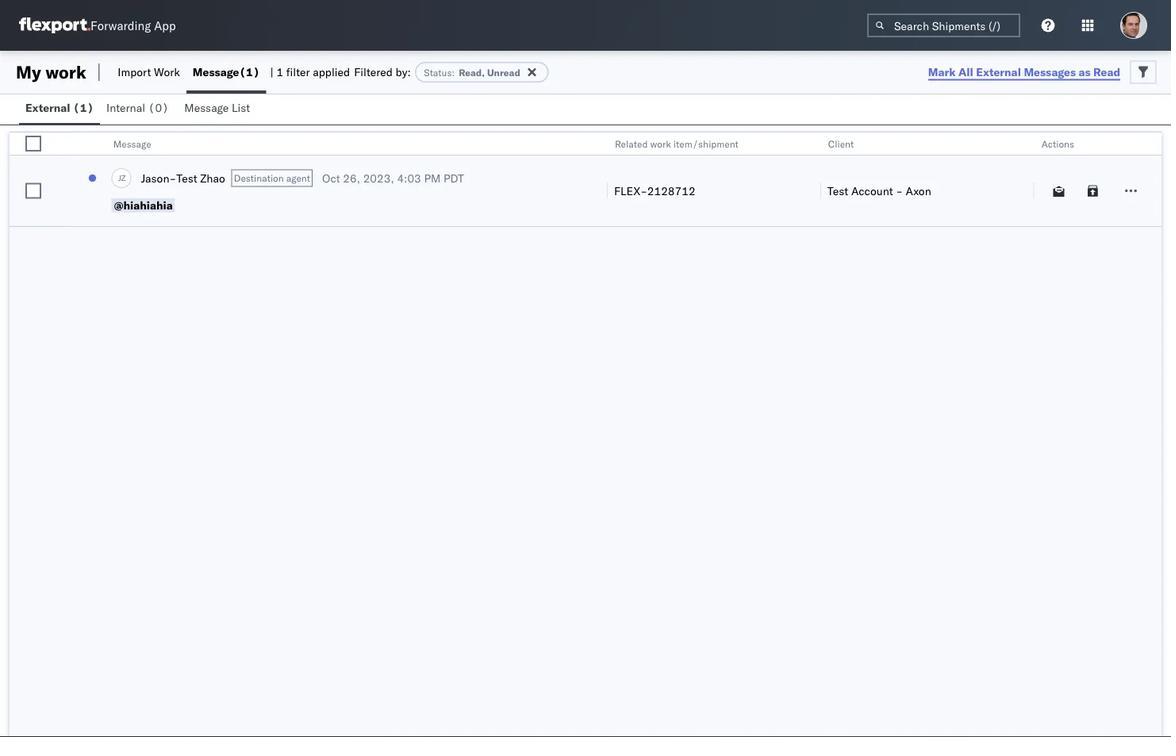 Task type: locate. For each thing, give the bounding box(es) containing it.
message down internal (0) button
[[113, 138, 151, 150]]

pdt
[[444, 171, 464, 185]]

axon
[[906, 184, 932, 198]]

resize handle column header for message
[[588, 133, 607, 228]]

1 vertical spatial work
[[650, 138, 671, 150]]

(1) inside button
[[73, 101, 94, 115]]

work
[[154, 65, 180, 79]]

flex-
[[614, 184, 648, 198]]

read
[[1094, 65, 1121, 79]]

messages
[[1024, 65, 1076, 79]]

message
[[193, 65, 239, 79], [184, 101, 229, 115], [113, 138, 151, 150]]

message inside "button"
[[184, 101, 229, 115]]

(1)
[[239, 65, 260, 79], [73, 101, 94, 115]]

by:
[[396, 65, 411, 79]]

mark
[[928, 65, 956, 79]]

0 horizontal spatial test
[[176, 171, 197, 185]]

external down 'my work'
[[25, 101, 70, 115]]

my
[[16, 61, 41, 83]]

external right all
[[977, 65, 1021, 79]]

resize handle column header for related work item/shipment
[[801, 133, 821, 228]]

work up external (1)
[[45, 61, 86, 83]]

all
[[959, 65, 974, 79]]

1 horizontal spatial work
[[650, 138, 671, 150]]

|
[[270, 65, 274, 79]]

5 resize handle column header from the left
[[1143, 133, 1162, 228]]

work
[[45, 61, 86, 83], [650, 138, 671, 150]]

1 horizontal spatial external
[[977, 65, 1021, 79]]

app
[[154, 18, 176, 33]]

2 resize handle column header from the left
[[588, 133, 607, 228]]

(0)
[[148, 101, 169, 115]]

0 vertical spatial message
[[193, 65, 239, 79]]

external (1)
[[25, 101, 94, 115]]

external
[[977, 65, 1021, 79], [25, 101, 70, 115]]

0 vertical spatial (1)
[[239, 65, 260, 79]]

2128712
[[648, 184, 696, 198]]

1 vertical spatial (1)
[[73, 101, 94, 115]]

test left zhao
[[176, 171, 197, 185]]

resize handle column header for actions
[[1143, 133, 1162, 228]]

4 resize handle column header from the left
[[1015, 133, 1034, 228]]

test left account
[[828, 184, 849, 198]]

Search Shipments (/) text field
[[868, 13, 1021, 37]]

test
[[176, 171, 197, 185], [828, 184, 849, 198]]

(1) for message (1)
[[239, 65, 260, 79]]

0 horizontal spatial (1)
[[73, 101, 94, 115]]

| 1 filter applied filtered by:
[[270, 65, 411, 79]]

1 vertical spatial message
[[184, 101, 229, 115]]

1 vertical spatial external
[[25, 101, 70, 115]]

work for my
[[45, 61, 86, 83]]

-
[[896, 184, 903, 198]]

2 vertical spatial message
[[113, 138, 151, 150]]

(1) left internal
[[73, 101, 94, 115]]

import work
[[118, 65, 180, 79]]

1 horizontal spatial (1)
[[239, 65, 260, 79]]

None checkbox
[[25, 136, 41, 152]]

message list button
[[178, 94, 260, 125]]

client
[[828, 138, 854, 150]]

message left list
[[184, 101, 229, 115]]

j z
[[118, 173, 126, 183]]

3 resize handle column header from the left
[[801, 133, 821, 228]]

resize handle column header
[[54, 133, 74, 228], [588, 133, 607, 228], [801, 133, 821, 228], [1015, 133, 1034, 228], [1143, 133, 1162, 228]]

message (1)
[[193, 65, 260, 79]]

forwarding
[[90, 18, 151, 33]]

work right related
[[650, 138, 671, 150]]

internal (0)
[[106, 101, 169, 115]]

message up the message list
[[193, 65, 239, 79]]

(1) for external (1)
[[73, 101, 94, 115]]

forwarding app
[[90, 18, 176, 33]]

import
[[118, 65, 151, 79]]

actions
[[1042, 138, 1075, 150]]

jason-
[[141, 171, 176, 185]]

oct
[[322, 171, 340, 185]]

as
[[1079, 65, 1091, 79]]

0 vertical spatial external
[[977, 65, 1021, 79]]

0 horizontal spatial work
[[45, 61, 86, 83]]

(1) left |
[[239, 65, 260, 79]]

None checkbox
[[25, 183, 41, 199]]

1
[[277, 65, 283, 79]]

flexport. image
[[19, 17, 90, 33]]

0 vertical spatial work
[[45, 61, 86, 83]]

0 horizontal spatial external
[[25, 101, 70, 115]]



Task type: describe. For each thing, give the bounding box(es) containing it.
mark all external messages as read
[[928, 65, 1121, 79]]

:
[[452, 66, 455, 78]]

j
[[118, 173, 121, 183]]

related
[[615, 138, 648, 150]]

status : read, unread
[[424, 66, 521, 78]]

resize handle column header for client
[[1015, 133, 1034, 228]]

destination agent
[[234, 172, 310, 184]]

forwarding app link
[[19, 17, 176, 33]]

external (1) button
[[19, 94, 100, 125]]

26,
[[343, 171, 360, 185]]

1 horizontal spatial test
[[828, 184, 849, 198]]

applied
[[313, 65, 350, 79]]

item/shipment
[[674, 138, 739, 150]]

filtered
[[354, 65, 393, 79]]

my work
[[16, 61, 86, 83]]

message list
[[184, 101, 250, 115]]

1 resize handle column header from the left
[[54, 133, 74, 228]]

zhao
[[200, 171, 225, 185]]

pm
[[424, 171, 441, 185]]

work for related
[[650, 138, 671, 150]]

message for list
[[184, 101, 229, 115]]

z
[[121, 173, 126, 183]]

flex- 2128712
[[614, 184, 696, 198]]

read,
[[459, 66, 485, 78]]

unread
[[487, 66, 521, 78]]

agent
[[286, 172, 310, 184]]

filter
[[286, 65, 310, 79]]

@hiahiahia
[[114, 198, 173, 212]]

account
[[852, 184, 893, 198]]

message for (1)
[[193, 65, 239, 79]]

destination
[[234, 172, 284, 184]]

external inside external (1) button
[[25, 101, 70, 115]]

oct 26, 2023, 4:03 pm pdt
[[322, 171, 464, 185]]

internal
[[106, 101, 145, 115]]

internal (0) button
[[100, 94, 178, 125]]

status
[[424, 66, 452, 78]]

4:03
[[397, 171, 421, 185]]

2023,
[[363, 171, 394, 185]]

import work button
[[111, 51, 186, 94]]

test account - axon
[[828, 184, 932, 198]]

related work item/shipment
[[615, 138, 739, 150]]

list
[[232, 101, 250, 115]]

jason-test zhao
[[141, 171, 225, 185]]



Task type: vqa. For each thing, say whether or not it's contained in the screenshot.
work to the right
yes



